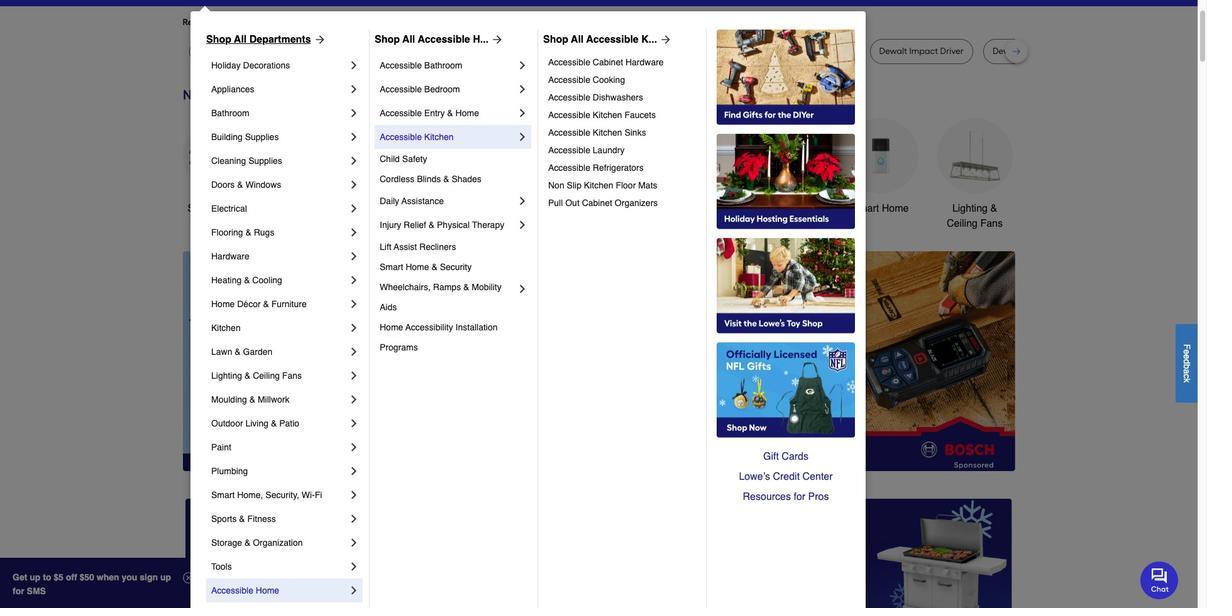 Task type: vqa. For each thing, say whether or not it's contained in the screenshot.
'Accessible Bathroom' link
yes



Task type: locate. For each thing, give the bounding box(es) containing it.
you up shop all accessible h...
[[409, 17, 424, 28]]

2 horizontal spatial impact
[[910, 46, 938, 57]]

chevron right image for electrical
[[348, 202, 360, 215]]

cabinet down drill bit set
[[593, 57, 623, 67]]

0 vertical spatial cabinet
[[593, 57, 623, 67]]

3 driver from the left
[[940, 46, 964, 57]]

patio
[[279, 419, 299, 429]]

shop these last-minute gifts. $99 or less. quantities are limited and won't last. image
[[183, 251, 386, 472]]

0 vertical spatial lighting & ceiling fans
[[947, 203, 1003, 229]]

chat invite button image
[[1141, 561, 1179, 600]]

accessible cooking
[[548, 75, 625, 85]]

all right shop
[[214, 203, 225, 214]]

accessible inside accessible laundry link
[[548, 145, 590, 155]]

1 horizontal spatial you
[[409, 17, 424, 28]]

outdoor up equipment in the top right of the page
[[656, 203, 692, 214]]

accessible up accessible bedroom
[[380, 60, 422, 70]]

1 horizontal spatial ceiling
[[947, 218, 978, 229]]

0 horizontal spatial driver
[[532, 46, 556, 57]]

& inside outdoor living & patio link
[[271, 419, 277, 429]]

decorations
[[243, 60, 290, 70], [477, 218, 530, 229]]

accessible bathroom link
[[380, 53, 516, 77]]

sports & fitness link
[[211, 507, 348, 531]]

accessible down storage
[[211, 586, 253, 596]]

officially licensed n f l gifts. shop now. image
[[717, 343, 855, 438]]

3 dewalt from the left
[[879, 46, 907, 57]]

c
[[1182, 374, 1192, 378]]

up
[[30, 573, 40, 583], [160, 573, 171, 583]]

chevron right image for accessible entry & home
[[516, 107, 529, 119]]

2 impact from the left
[[796, 46, 825, 57]]

supplies up the windows on the top of page
[[248, 156, 282, 166]]

accessible inside accessible cooking link
[[548, 75, 590, 85]]

paint
[[211, 443, 231, 453]]

b
[[1182, 364, 1192, 369]]

child safety link
[[380, 149, 529, 169]]

organization
[[253, 538, 303, 548]]

0 horizontal spatial bathroom link
[[211, 101, 348, 125]]

shop all deals
[[188, 203, 253, 214]]

None search field
[[468, 0, 812, 8]]

lighting
[[953, 203, 988, 214], [211, 371, 242, 381]]

tools up equipment in the top right of the page
[[695, 203, 718, 214]]

1 vertical spatial tools link
[[211, 555, 348, 579]]

cooking
[[593, 75, 625, 85]]

driver
[[532, 46, 556, 57], [827, 46, 850, 57], [940, 46, 964, 57]]

1 horizontal spatial hardware
[[626, 57, 664, 67]]

1 bit from the left
[[378, 46, 388, 57]]

0 vertical spatial lighting
[[953, 203, 988, 214]]

1 vertical spatial supplies
[[248, 156, 282, 166]]

& inside the accessible entry & home link
[[447, 108, 453, 118]]

0 vertical spatial decorations
[[243, 60, 290, 70]]

moulding & millwork link
[[211, 388, 348, 412]]

tools link
[[371, 118, 447, 216], [211, 555, 348, 579]]

home inside home accessibility installation programs
[[380, 323, 403, 333]]

up left 'to'
[[30, 573, 40, 583]]

chevron right image
[[348, 107, 360, 119], [516, 107, 529, 119], [348, 131, 360, 143], [348, 155, 360, 167], [516, 195, 529, 208], [348, 226, 360, 239], [348, 250, 360, 263], [516, 283, 529, 296], [348, 298, 360, 311], [348, 370, 360, 382], [348, 489, 360, 502]]

& inside moulding & millwork link
[[249, 395, 255, 405]]

accessible down accessible bathroom
[[380, 84, 422, 94]]

2 vertical spatial smart
[[211, 490, 235, 501]]

accessible for accessible kitchen faucets
[[548, 110, 590, 120]]

0 horizontal spatial fans
[[282, 371, 302, 381]]

you left the more
[[297, 17, 312, 28]]

sinks
[[625, 128, 646, 138]]

accessible inside accessible kitchen sinks 'link'
[[548, 128, 590, 138]]

fitness
[[247, 514, 276, 524]]

2 horizontal spatial tools
[[695, 203, 718, 214]]

0 horizontal spatial arrow right image
[[311, 33, 326, 46]]

bit for dewalt drill bit set
[[1040, 46, 1050, 57]]

2 you from the left
[[409, 17, 424, 28]]

1 horizontal spatial smart
[[380, 262, 403, 272]]

fans inside the lighting & ceiling fans
[[981, 218, 1003, 229]]

lighting & ceiling fans
[[947, 203, 1003, 229], [211, 371, 302, 381]]

chevron right image for cleaning supplies
[[348, 155, 360, 167]]

1 you from the left
[[297, 17, 312, 28]]

home inside accessible home link
[[256, 586, 279, 596]]

accessible up accessible dishwashers
[[548, 75, 590, 85]]

1 vertical spatial lighting & ceiling fans
[[211, 371, 302, 381]]

home décor & furniture link
[[211, 292, 348, 316]]

& inside wheelchairs, ramps & mobility aids
[[463, 282, 469, 292]]

accessible up accessible cooking
[[548, 57, 590, 67]]

building supplies
[[211, 132, 279, 142]]

accessible inside accessible cabinet hardware 'link'
[[548, 57, 590, 67]]

smart for smart home
[[852, 203, 879, 214]]

1 up from the left
[[30, 573, 40, 583]]

hardware
[[626, 57, 664, 67], [211, 252, 249, 262]]

2 driver from the left
[[827, 46, 850, 57]]

shop up impact driver bit
[[543, 34, 568, 45]]

accessible inside shop all accessible h... link
[[418, 34, 470, 45]]

hardware down 'flooring'
[[211, 252, 249, 262]]

up right sign
[[160, 573, 171, 583]]

2 horizontal spatial arrow right image
[[657, 33, 672, 46]]

you for more suggestions for you
[[409, 17, 424, 28]]

for inside get up to $5 off $50 when you sign up for sms
[[13, 587, 24, 597]]

departments
[[249, 34, 311, 45]]

accessibility
[[405, 323, 453, 333]]

accessible inside accessible kitchen faucets link
[[548, 110, 590, 120]]

0 horizontal spatial shop
[[206, 34, 231, 45]]

accessible up child safety
[[380, 132, 422, 142]]

supplies up cleaning supplies
[[245, 132, 279, 142]]

3 arrow right image from the left
[[657, 33, 672, 46]]

smart home link
[[843, 118, 918, 216]]

cabinet down the non slip kitchen floor mats
[[582, 198, 612, 208]]

1 horizontal spatial up
[[160, 573, 171, 583]]

2 vertical spatial bathroom
[[765, 203, 808, 214]]

chevron right image for sports & fitness
[[348, 513, 360, 526]]

1 horizontal spatial fans
[[981, 218, 1003, 229]]

drill for dewalt drill bit set
[[1023, 46, 1038, 57]]

all down recommended searches for you
[[234, 34, 247, 45]]

chevron right image for kitchen
[[348, 322, 360, 335]]

kitchen up the laundry
[[593, 128, 622, 138]]

shop all departments
[[206, 34, 311, 45]]

faucets down the non slip kitchen floor mats link
[[598, 203, 634, 214]]

hardware down k...
[[626, 57, 664, 67]]

tools up relief
[[397, 203, 421, 214]]

arrow right image up accessible cabinet hardware 'link'
[[657, 33, 672, 46]]

cleaning supplies
[[211, 156, 282, 166]]

smart for smart home, security, wi-fi
[[211, 490, 235, 501]]

shop all accessible h... link
[[375, 32, 504, 47]]

1 impact from the left
[[501, 46, 530, 57]]

all up accessible bathroom
[[403, 34, 415, 45]]

shop for shop all accessible k...
[[543, 34, 568, 45]]

accessible up accessible bathroom link
[[418, 34, 470, 45]]

0 horizontal spatial impact
[[501, 46, 530, 57]]

0 horizontal spatial outdoor
[[211, 419, 243, 429]]

supplies for cleaning supplies
[[248, 156, 282, 166]]

chevron right image for heating & cooling
[[348, 274, 360, 287]]

kitchen down entry
[[424, 132, 454, 142]]

& inside injury relief & physical therapy link
[[429, 220, 435, 230]]

accessible up accessible laundry
[[548, 128, 590, 138]]

outdoor down moulding
[[211, 419, 243, 429]]

0 horizontal spatial you
[[297, 17, 312, 28]]

outdoor inside outdoor living & patio link
[[211, 419, 243, 429]]

0 vertical spatial smart
[[852, 203, 879, 214]]

faucets up sinks
[[625, 110, 656, 120]]

child safety
[[380, 154, 427, 164]]

for down the get
[[13, 587, 24, 597]]

security
[[440, 262, 472, 272]]

decorations for holiday
[[243, 60, 290, 70]]

dewalt for dewalt drill
[[722, 46, 750, 57]]

0 vertical spatial hardware
[[626, 57, 664, 67]]

outdoor
[[656, 203, 692, 214], [211, 419, 243, 429]]

0 vertical spatial ceiling
[[947, 218, 978, 229]]

outdoor for outdoor tools & equipment
[[656, 203, 692, 214]]

1 horizontal spatial tools link
[[371, 118, 447, 216]]

scroll to item #2 element
[[677, 448, 709, 455]]

arrow right image inside 'shop all departments' link
[[311, 33, 326, 46]]

recommended searches for you
[[183, 17, 312, 28]]

building supplies link
[[211, 125, 348, 149]]

chevron right image
[[348, 59, 360, 72], [516, 59, 529, 72], [348, 83, 360, 96], [516, 83, 529, 96], [516, 131, 529, 143], [348, 179, 360, 191], [348, 202, 360, 215], [516, 219, 529, 231], [348, 274, 360, 287], [348, 322, 360, 335], [348, 346, 360, 358], [348, 394, 360, 406], [348, 418, 360, 430], [348, 441, 360, 454], [348, 465, 360, 478], [348, 513, 360, 526], [348, 537, 360, 550], [348, 561, 360, 573], [348, 585, 360, 597]]

sign
[[140, 573, 158, 583]]

accessible for accessible cooking
[[548, 75, 590, 85]]

plumbing
[[211, 467, 248, 477]]

chevron right image for building supplies
[[348, 131, 360, 143]]

accessible for accessible bedroom
[[380, 84, 422, 94]]

all for shop all departments
[[234, 34, 247, 45]]

cabinet
[[593, 57, 623, 67], [582, 198, 612, 208]]

cordless blinds & shades link
[[380, 169, 529, 189]]

cordless blinds & shades
[[380, 174, 482, 184]]

all inside "link"
[[214, 203, 225, 214]]

plumbing link
[[211, 460, 348, 484]]

flooring & rugs link
[[211, 221, 348, 245]]

e up the b
[[1182, 354, 1192, 359]]

1 driver from the left
[[532, 46, 556, 57]]

chevron right image for accessible bathroom
[[516, 59, 529, 72]]

& inside home décor & furniture link
[[263, 299, 269, 309]]

1 set from the left
[[626, 46, 639, 57]]

drill for dewalt drill bit
[[361, 46, 376, 57]]

accessible inside accessible bedroom link
[[380, 84, 422, 94]]

drill
[[361, 46, 376, 57], [597, 46, 612, 57], [752, 46, 767, 57], [1023, 46, 1038, 57]]

arrow right image down the more
[[311, 33, 326, 46]]

0 vertical spatial tools link
[[371, 118, 447, 216]]

0 vertical spatial fans
[[981, 218, 1003, 229]]

arrow right image
[[311, 33, 326, 46], [489, 33, 504, 46], [657, 33, 672, 46]]

holiday decorations link
[[211, 53, 348, 77]]

0 horizontal spatial smart
[[211, 490, 235, 501]]

visit the lowe's toy shop. image
[[717, 238, 855, 334]]

outdoor inside outdoor tools & equipment
[[656, 203, 692, 214]]

0 horizontal spatial set
[[626, 46, 639, 57]]

smart home, security, wi-fi
[[211, 490, 322, 501]]

1 vertical spatial decorations
[[477, 218, 530, 229]]

2 bit from the left
[[558, 46, 568, 57]]

garden
[[243, 347, 272, 357]]

3 impact from the left
[[910, 46, 938, 57]]

driver for impact driver
[[827, 46, 850, 57]]

accessible inside "accessible dishwashers" link
[[548, 92, 590, 102]]

chevron right image for tools
[[348, 561, 360, 573]]

accessible down accessible cooking
[[548, 92, 590, 102]]

get up to $5 off $50 when you sign up for sms
[[13, 573, 171, 597]]

up to 30 percent off select grills and accessories. image
[[750, 499, 1013, 609]]

supplies inside building supplies link
[[245, 132, 279, 142]]

1 arrow right image from the left
[[311, 33, 326, 46]]

1 vertical spatial fans
[[282, 371, 302, 381]]

1 vertical spatial lighting
[[211, 371, 242, 381]]

scroll to item #5 image
[[770, 449, 800, 454]]

& inside the lighting & ceiling fans
[[991, 203, 997, 214]]

décor
[[237, 299, 261, 309]]

accessible
[[418, 34, 470, 45], [586, 34, 639, 45], [548, 57, 590, 67], [380, 60, 422, 70], [548, 75, 590, 85], [380, 84, 422, 94], [548, 92, 590, 102], [380, 108, 422, 118], [548, 110, 590, 120], [548, 128, 590, 138], [380, 132, 422, 142], [548, 145, 590, 155], [548, 163, 590, 173], [211, 586, 253, 596]]

2 dewalt from the left
[[722, 46, 750, 57]]

1 horizontal spatial bathroom link
[[749, 118, 824, 216]]

accessible inside accessible refrigerators link
[[548, 163, 590, 173]]

supplies inside "cleaning supplies" link
[[248, 156, 282, 166]]

resources
[[743, 492, 791, 503]]

2 horizontal spatial bathroom
[[765, 203, 808, 214]]

bit
[[378, 46, 388, 57], [558, 46, 568, 57], [614, 46, 624, 57], [1040, 46, 1050, 57]]

1 horizontal spatial lighting & ceiling fans
[[947, 203, 1003, 229]]

assistance
[[402, 196, 444, 206]]

moulding & millwork
[[211, 395, 290, 405]]

accessible inside accessible kitchen link
[[380, 132, 422, 142]]

lowe's
[[739, 472, 770, 483]]

1 horizontal spatial set
[[1052, 46, 1065, 57]]

1 horizontal spatial decorations
[[477, 218, 530, 229]]

home,
[[237, 490, 263, 501]]

outdoor living & patio link
[[211, 412, 348, 436]]

2 horizontal spatial smart
[[852, 203, 879, 214]]

chevron right image for moulding & millwork
[[348, 394, 360, 406]]

1 horizontal spatial arrow right image
[[489, 33, 504, 46]]

accessible dishwashers
[[548, 92, 643, 102]]

shop all accessible k...
[[543, 34, 657, 45]]

3 drill from the left
[[752, 46, 767, 57]]

cards
[[782, 451, 809, 463]]

decorations down 'shop all departments' link
[[243, 60, 290, 70]]

2 arrow right image from the left
[[489, 33, 504, 46]]

dewalt for dewalt impact driver
[[879, 46, 907, 57]]

0 vertical spatial supplies
[[245, 132, 279, 142]]

accessible inside accessible home link
[[211, 586, 253, 596]]

chevron right image for wheelchairs, ramps & mobility aids
[[516, 283, 529, 296]]

chevron right image for accessible bedroom
[[516, 83, 529, 96]]

1 vertical spatial outdoor
[[211, 419, 243, 429]]

1 vertical spatial smart
[[380, 262, 403, 272]]

decorations down 'christmas'
[[477, 218, 530, 229]]

1 shop from the left
[[206, 34, 231, 45]]

supplies
[[245, 132, 279, 142], [248, 156, 282, 166]]

cabinet inside 'link'
[[593, 57, 623, 67]]

2 horizontal spatial driver
[[940, 46, 964, 57]]

1 dewalt from the left
[[331, 46, 359, 57]]

shop
[[206, 34, 231, 45], [375, 34, 400, 45], [543, 34, 568, 45]]

accessible up accessible kitchen
[[380, 108, 422, 118]]

new deals every day during 25 days of deals image
[[183, 84, 1015, 105]]

get
[[13, 573, 27, 583]]

dewalt drill bit set
[[993, 46, 1065, 57]]

2 horizontal spatial shop
[[543, 34, 568, 45]]

e up d
[[1182, 350, 1192, 354]]

heating
[[211, 275, 242, 285]]

accessible up accessible refrigerators on the top of page
[[548, 145, 590, 155]]

2 shop from the left
[[375, 34, 400, 45]]

arrow right image for shop all departments
[[311, 33, 326, 46]]

1 horizontal spatial shop
[[375, 34, 400, 45]]

find gifts for the diyer. image
[[717, 30, 855, 125]]

home accessibility installation programs link
[[380, 318, 529, 358]]

chevron right image for lighting & ceiling fans
[[348, 370, 360, 382]]

0 vertical spatial bathroom
[[424, 60, 462, 70]]

accessible down accessible dishwashers
[[548, 110, 590, 120]]

kitchen inside 'link'
[[593, 128, 622, 138]]

accessible up slip
[[548, 163, 590, 173]]

out
[[565, 198, 580, 208]]

arrow right image inside the shop all accessible k... link
[[657, 33, 672, 46]]

1 drill from the left
[[361, 46, 376, 57]]

recliners
[[419, 242, 456, 252]]

0 horizontal spatial ceiling
[[253, 371, 280, 381]]

accessible up drill bit set
[[586, 34, 639, 45]]

home inside the accessible entry & home link
[[456, 108, 479, 118]]

impact for impact driver bit
[[501, 46, 530, 57]]

shop down more suggestions for you link on the top left of page
[[375, 34, 400, 45]]

christmas decorations link
[[466, 118, 541, 231]]

chevron right image for home décor & furniture
[[348, 298, 360, 311]]

building
[[211, 132, 243, 142]]

accessible bathroom
[[380, 60, 462, 70]]

shop down recommended
[[206, 34, 231, 45]]

0 horizontal spatial lighting & ceiling fans
[[211, 371, 302, 381]]

arrow right image up accessible bathroom link
[[489, 33, 504, 46]]

1 horizontal spatial outdoor
[[656, 203, 692, 214]]

0 horizontal spatial decorations
[[243, 60, 290, 70]]

0 horizontal spatial bathroom
[[211, 108, 249, 118]]

chevron right image for accessible kitchen
[[516, 131, 529, 143]]

holiday decorations
[[211, 60, 290, 70]]

home
[[456, 108, 479, 118], [882, 203, 909, 214], [406, 262, 429, 272], [211, 299, 235, 309], [380, 323, 403, 333], [256, 586, 279, 596]]

injury relief & physical therapy link
[[380, 213, 516, 237]]

accessible inside accessible bathroom link
[[380, 60, 422, 70]]

daily assistance
[[380, 196, 444, 206]]

chevron right image for lawn & garden
[[348, 346, 360, 358]]

1 horizontal spatial impact
[[796, 46, 825, 57]]

0 vertical spatial outdoor
[[656, 203, 692, 214]]

3 shop from the left
[[543, 34, 568, 45]]

arrow right image for shop all accessible h...
[[489, 33, 504, 46]]

all down recommended searches for you heading
[[571, 34, 584, 45]]

1 horizontal spatial tools
[[397, 203, 421, 214]]

& inside flooring & rugs link
[[246, 228, 251, 238]]

4 bit from the left
[[1040, 46, 1050, 57]]

0 horizontal spatial hardware
[[211, 252, 249, 262]]

arrow right image inside shop all accessible h... link
[[489, 33, 504, 46]]

0 horizontal spatial lighting & ceiling fans link
[[211, 364, 348, 388]]

1 horizontal spatial driver
[[827, 46, 850, 57]]

kitchen up accessible kitchen sinks
[[593, 110, 622, 120]]

gift cards link
[[717, 447, 855, 467]]

hardware link
[[211, 245, 348, 268]]

4 dewalt from the left
[[993, 46, 1021, 57]]

0 vertical spatial lighting & ceiling fans link
[[937, 118, 1013, 231]]

lighting & ceiling fans link
[[937, 118, 1013, 231], [211, 364, 348, 388]]

refrigerators
[[593, 163, 644, 173]]

1 e from the top
[[1182, 350, 1192, 354]]

accessible for accessible dishwashers
[[548, 92, 590, 102]]

k...
[[642, 34, 657, 45]]

accessible for accessible laundry
[[548, 145, 590, 155]]

tools down storage
[[211, 562, 232, 572]]

0 horizontal spatial up
[[30, 573, 40, 583]]

4 drill from the left
[[1023, 46, 1038, 57]]

1 horizontal spatial lighting
[[953, 203, 988, 214]]



Task type: describe. For each thing, give the bounding box(es) containing it.
accessible for accessible cabinet hardware
[[548, 57, 590, 67]]

more suggestions for you
[[322, 17, 424, 28]]

1 horizontal spatial lighting & ceiling fans link
[[937, 118, 1013, 231]]

accessible for accessible bathroom
[[380, 60, 422, 70]]

all for shop all accessible k...
[[571, 34, 584, 45]]

non slip kitchen floor mats
[[548, 180, 657, 191]]

windows
[[246, 180, 281, 190]]

storage & organization link
[[211, 531, 348, 555]]

smart home, security, wi-fi link
[[211, 484, 348, 507]]

& inside outdoor tools & equipment
[[721, 203, 728, 214]]

you for recommended searches for you
[[297, 17, 312, 28]]

0 horizontal spatial tools link
[[211, 555, 348, 579]]

accessible dishwashers link
[[548, 89, 697, 106]]

chevron right image for doors & windows
[[348, 179, 360, 191]]

dewalt for dewalt drill bit set
[[993, 46, 1021, 57]]

1 vertical spatial faucets
[[598, 203, 634, 214]]

advertisement region
[[406, 251, 1015, 474]]

paint link
[[211, 436, 348, 460]]

accessible inside the shop all accessible k... link
[[586, 34, 639, 45]]

blinds
[[417, 174, 441, 184]]

floor
[[616, 180, 636, 191]]

$50
[[80, 573, 94, 583]]

accessible laundry
[[548, 145, 625, 155]]

shop for shop all departments
[[206, 34, 231, 45]]

home inside the smart home & security link
[[406, 262, 429, 272]]

injury relief & physical therapy
[[380, 220, 504, 230]]

daily assistance link
[[380, 189, 516, 213]]

credit
[[773, 472, 800, 483]]

tools inside outdoor tools & equipment
[[695, 203, 718, 214]]

arrow right image for shop all accessible k...
[[657, 33, 672, 46]]

kitchen up lawn on the bottom of page
[[211, 323, 241, 333]]

arrow right image
[[992, 361, 1005, 374]]

1 vertical spatial hardware
[[211, 252, 249, 262]]

center
[[803, 472, 833, 483]]

accessible home
[[211, 586, 279, 596]]

up to 35 percent off select small appliances. image
[[468, 499, 730, 609]]

holiday hosting essentials. image
[[717, 134, 855, 230]]

accessible kitchen link
[[380, 125, 516, 149]]

wi-
[[302, 490, 315, 501]]

kitchen down slip
[[562, 203, 595, 214]]

& inside 'storage & organization' link
[[245, 538, 250, 548]]

hardware inside 'link'
[[626, 57, 664, 67]]

impact driver bit
[[501, 46, 568, 57]]

entry
[[424, 108, 445, 118]]

holiday
[[211, 60, 241, 70]]

chevron right image for smart home, security, wi-fi
[[348, 489, 360, 502]]

f e e d b a c k button
[[1176, 324, 1198, 403]]

heating & cooling link
[[211, 268, 348, 292]]

drill for dewalt drill
[[752, 46, 767, 57]]

chevron right image for paint
[[348, 441, 360, 454]]

chevron right image for plumbing
[[348, 465, 360, 478]]

accessible kitchen faucets
[[548, 110, 656, 120]]

shop all departments link
[[206, 32, 326, 47]]

mobility
[[472, 282, 502, 292]]

1 vertical spatial ceiling
[[253, 371, 280, 381]]

non
[[548, 180, 564, 191]]

daily
[[380, 196, 399, 206]]

physical
[[437, 220, 470, 230]]

electrical
[[211, 204, 247, 214]]

& inside cordless blinds & shades link
[[443, 174, 449, 184]]

outdoor tools & equipment link
[[654, 118, 730, 231]]

accessible kitchen faucets link
[[548, 106, 697, 124]]

cooling
[[252, 275, 282, 285]]

chevron right image for outdoor living & patio
[[348, 418, 360, 430]]

3 bit from the left
[[614, 46, 624, 57]]

bedroom
[[424, 84, 460, 94]]

shop all deals link
[[183, 118, 258, 216]]

get up to 2 free select tools or batteries when you buy 1 with select purchases. image
[[185, 499, 448, 609]]

lowe's credit center link
[[717, 467, 855, 487]]

0 vertical spatial faucets
[[625, 110, 656, 120]]

0 horizontal spatial lighting
[[211, 371, 242, 381]]

wheelchairs, ramps & mobility aids link
[[380, 277, 516, 318]]

accessible bedroom
[[380, 84, 460, 94]]

deals
[[227, 203, 253, 214]]

1 vertical spatial bathroom
[[211, 108, 249, 118]]

dewalt impact driver
[[879, 46, 964, 57]]

drill bit set
[[597, 46, 639, 57]]

for right suggestions
[[396, 17, 407, 28]]

wheelchairs,
[[380, 282, 431, 292]]

storage & organization
[[211, 538, 303, 548]]

smart for smart home & security
[[380, 262, 403, 272]]

lighting inside the lighting & ceiling fans
[[953, 203, 988, 214]]

scroll to item #4 image
[[739, 449, 770, 454]]

f e e d b a c k
[[1182, 344, 1192, 383]]

chevron right image for flooring & rugs
[[348, 226, 360, 239]]

aids
[[380, 302, 397, 313]]

kitchen link
[[211, 316, 348, 340]]

flooring & rugs
[[211, 228, 274, 238]]

more
[[322, 17, 342, 28]]

sms
[[27, 587, 46, 597]]

h...
[[473, 34, 489, 45]]

cordless
[[380, 174, 415, 184]]

driver for impact driver bit
[[532, 46, 556, 57]]

accessible for accessible kitchen sinks
[[548, 128, 590, 138]]

fi
[[315, 490, 322, 501]]

chevron right image for appliances
[[348, 83, 360, 96]]

flooring
[[211, 228, 243, 238]]

1 horizontal spatial bathroom
[[424, 60, 462, 70]]

shop for shop all accessible h...
[[375, 34, 400, 45]]

organizers
[[615, 198, 658, 208]]

0 horizontal spatial tools
[[211, 562, 232, 572]]

supplies for building supplies
[[245, 132, 279, 142]]

accessible for accessible refrigerators
[[548, 163, 590, 173]]

doors & windows
[[211, 180, 281, 190]]

for left pros
[[794, 492, 806, 503]]

home inside home décor & furniture link
[[211, 299, 235, 309]]

decorations for christmas
[[477, 218, 530, 229]]

when
[[97, 573, 119, 583]]

appliances
[[211, 84, 254, 94]]

bit for dewalt drill bit
[[378, 46, 388, 57]]

1 vertical spatial lighting & ceiling fans link
[[211, 364, 348, 388]]

home inside 'smart home' link
[[882, 203, 909, 214]]

pros
[[808, 492, 829, 503]]

chevron right image for injury relief & physical therapy
[[516, 219, 529, 231]]

chevron right image for storage & organization
[[348, 537, 360, 550]]

accessible bedroom link
[[380, 77, 516, 101]]

& inside doors & windows link
[[237, 180, 243, 190]]

lawn & garden link
[[211, 340, 348, 364]]

accessible entry & home
[[380, 108, 479, 118]]

a
[[1182, 369, 1192, 374]]

2 e from the top
[[1182, 354, 1192, 359]]

mats
[[638, 180, 657, 191]]

bit for impact driver bit
[[558, 46, 568, 57]]

kitchen faucets link
[[560, 118, 635, 216]]

chevron right image for accessible home
[[348, 585, 360, 597]]

& inside the sports & fitness link
[[239, 514, 245, 524]]

for up departments
[[284, 17, 295, 28]]

2 set from the left
[[1052, 46, 1065, 57]]

f
[[1182, 344, 1192, 350]]

dewalt for dewalt drill bit
[[331, 46, 359, 57]]

outdoor for outdoor living & patio
[[211, 419, 243, 429]]

1 vertical spatial cabinet
[[582, 198, 612, 208]]

dewalt drill bit
[[331, 46, 388, 57]]

home décor & furniture
[[211, 299, 307, 309]]

smart home & security
[[380, 262, 472, 272]]

all for shop all deals
[[214, 203, 225, 214]]

accessible for accessible kitchen
[[380, 132, 422, 142]]

chevron right image for hardware
[[348, 250, 360, 263]]

& inside heating & cooling link
[[244, 275, 250, 285]]

shop all accessible h...
[[375, 34, 489, 45]]

searches
[[245, 17, 282, 28]]

& inside lawn & garden link
[[235, 347, 241, 357]]

off
[[66, 573, 77, 583]]

injury
[[380, 220, 401, 230]]

chevron right image for bathroom
[[348, 107, 360, 119]]

2 drill from the left
[[597, 46, 612, 57]]

all for shop all accessible h...
[[403, 34, 415, 45]]

accessible for accessible entry & home
[[380, 108, 422, 118]]

chevron right image for holiday decorations
[[348, 59, 360, 72]]

2 up from the left
[[160, 573, 171, 583]]

pull out cabinet organizers link
[[548, 194, 697, 212]]

lift
[[380, 242, 392, 252]]

suggestions
[[344, 17, 394, 28]]

impact for impact driver
[[796, 46, 825, 57]]

accessible entry & home link
[[380, 101, 516, 125]]

accessible cooking link
[[548, 71, 697, 89]]

& inside the smart home & security link
[[432, 262, 438, 272]]

accessible for accessible home
[[211, 586, 253, 596]]

ceiling inside the lighting & ceiling fans
[[947, 218, 978, 229]]

kitchen down accessible refrigerators on the top of page
[[584, 180, 613, 191]]

recommended searches for you heading
[[183, 16, 1015, 29]]

chevron right image for daily assistance
[[516, 195, 529, 208]]



